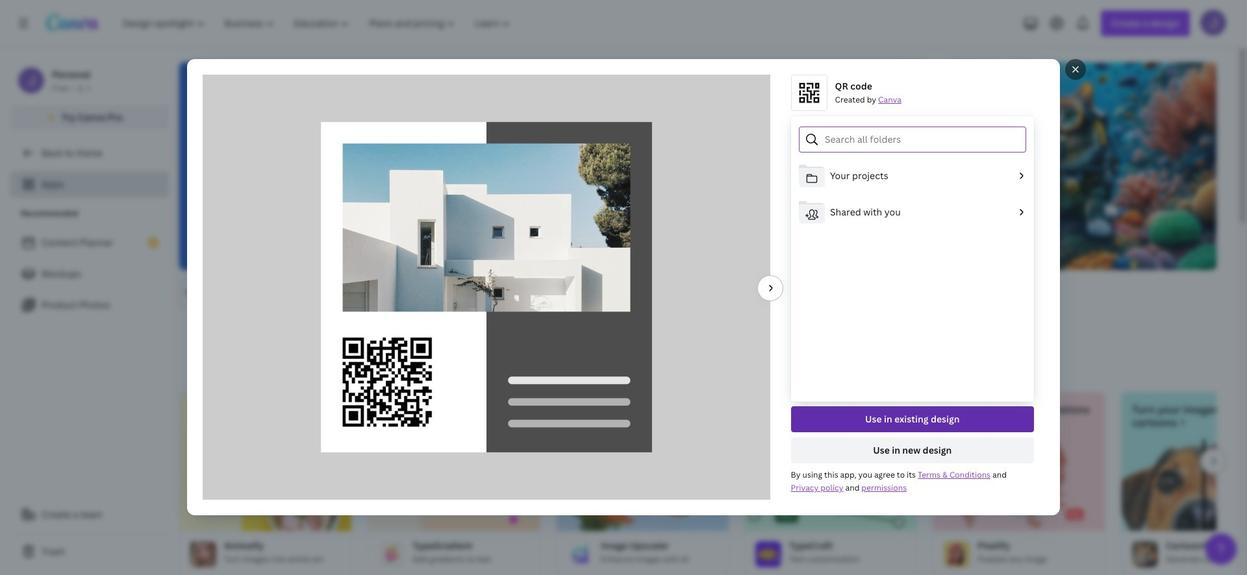 Task type: vqa. For each thing, say whether or not it's contained in the screenshot.
the bottommost Pixelify image
yes



Task type: describe. For each thing, give the bounding box(es) containing it.
0 vertical spatial image upscaler image
[[557, 440, 728, 531]]

0 vertical spatial pixelify image
[[934, 440, 1105, 531]]

0 vertical spatial typegradient image
[[368, 440, 540, 531]]

1 vertical spatial animeify image
[[190, 542, 216, 568]]

Search all folders search field
[[825, 127, 1018, 152]]

1 vertical spatial typegradient image
[[379, 542, 405, 568]]

cartoonify image
[[1122, 440, 1248, 531]]

1 vertical spatial pixelify image
[[944, 542, 970, 568]]

0 vertical spatial typecraft image
[[745, 440, 917, 531]]



Task type: locate. For each thing, give the bounding box(es) containing it.
typecraft image
[[745, 440, 917, 531], [756, 542, 782, 568]]

top level navigation element
[[114, 10, 522, 36]]

0 vertical spatial animeify image
[[180, 440, 352, 531]]

1 vertical spatial image upscaler image
[[567, 542, 593, 568]]

Input field to search for apps search field
[[205, 281, 405, 306]]

cartoonify image
[[1133, 542, 1159, 568]]

1 vertical spatial typecraft image
[[756, 542, 782, 568]]

an image with a cursor next to a text box containing the prompt "a cat going scuba diving" to generate an image. the generated image of a cat doing scuba diving is behind the text box. image
[[847, 62, 1217, 270]]

typegradient image
[[368, 440, 540, 531], [379, 542, 405, 568]]

list
[[791, 158, 1034, 231], [10, 230, 169, 318], [791, 245, 1034, 280]]

pixelify image
[[934, 440, 1105, 531], [944, 542, 970, 568]]

image upscaler image
[[557, 440, 728, 531], [567, 542, 593, 568]]

animeify image
[[180, 440, 352, 531], [190, 542, 216, 568]]



